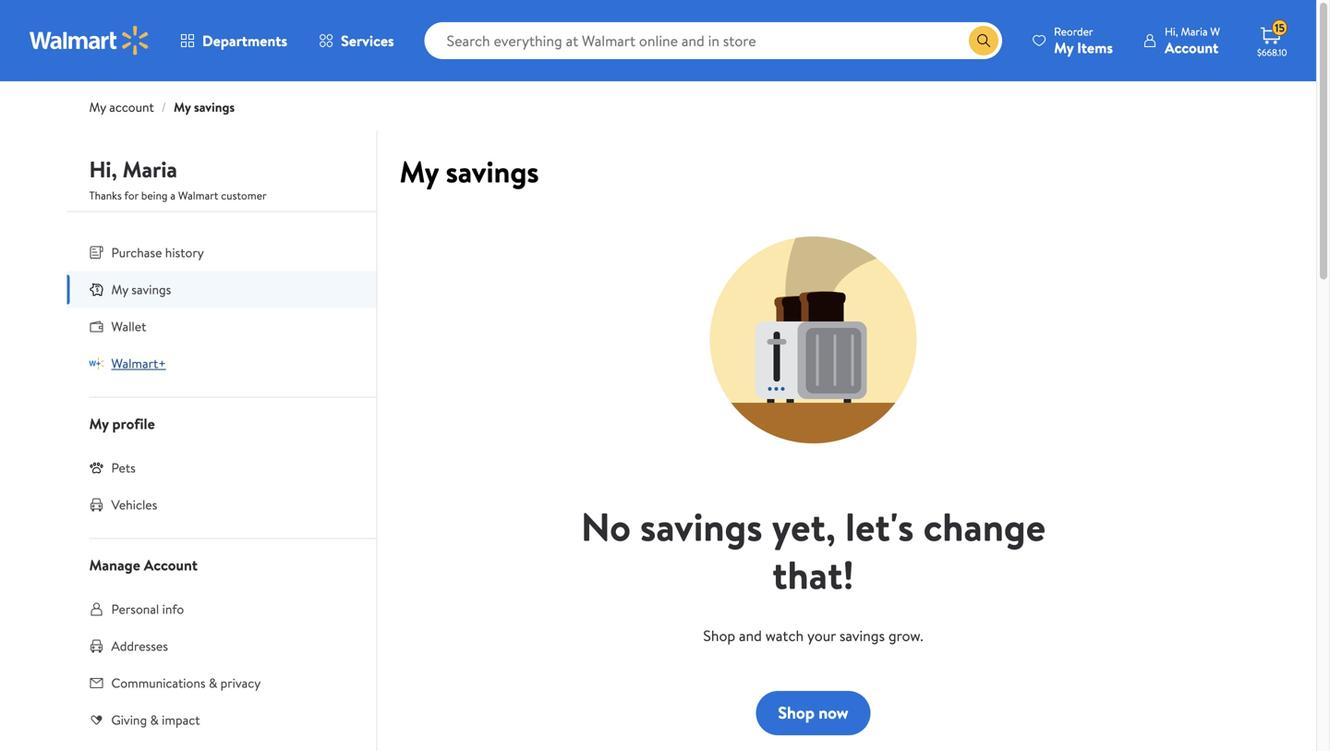 Task type: describe. For each thing, give the bounding box(es) containing it.
impact
[[162, 711, 200, 729]]

reorder my items
[[1055, 24, 1114, 58]]

let's
[[846, 499, 915, 554]]

vehicles link
[[67, 487, 377, 524]]

change
[[924, 499, 1046, 554]]

communications
[[111, 674, 206, 692]]

thanks
[[89, 188, 122, 203]]

walmart
[[178, 188, 219, 203]]

yet,
[[772, 499, 836, 554]]

pets
[[111, 459, 136, 477]]

giving & impact
[[111, 711, 200, 729]]

15
[[1276, 20, 1286, 36]]

1 vertical spatial my savings link
[[67, 271, 377, 308]]

1 horizontal spatial my savings
[[400, 151, 539, 192]]

giving
[[111, 711, 147, 729]]

services
[[341, 30, 394, 51]]

departments
[[202, 30, 288, 51]]

vehicles
[[111, 496, 157, 514]]

account
[[109, 98, 154, 116]]

purchase history link
[[67, 234, 377, 271]]

my inside reorder my items
[[1055, 37, 1074, 58]]

items
[[1078, 37, 1114, 58]]

profile
[[112, 414, 155, 434]]

manage
[[89, 555, 140, 575]]

hi, maria w account
[[1165, 24, 1221, 58]]

history
[[165, 244, 204, 262]]

watch
[[766, 626, 804, 646]]

purchase history
[[111, 244, 204, 262]]

for
[[124, 188, 139, 203]]

hi, maria thanks for being a walmart customer
[[89, 154, 267, 203]]

shop now
[[779, 702, 849, 725]]

Search search field
[[425, 22, 1003, 59]]

no savings yet, let's change that!
[[581, 499, 1046, 602]]

communications & privacy link
[[67, 665, 377, 702]]

maria for account
[[1182, 24, 1208, 39]]

that!
[[773, 548, 855, 602]]

walmart image
[[30, 26, 150, 55]]

walmart+
[[111, 354, 166, 372]]

now
[[819, 702, 849, 725]]

my account link
[[89, 98, 154, 116]]



Task type: locate. For each thing, give the bounding box(es) containing it.
my account / my savings
[[89, 98, 235, 116]]

maria for for
[[123, 154, 177, 185]]

maria left w in the right top of the page
[[1182, 24, 1208, 39]]

no
[[581, 499, 631, 554]]

0 vertical spatial hi,
[[1165, 24, 1179, 39]]

icon image inside pets link
[[89, 461, 104, 475]]

wallet
[[111, 317, 146, 335]]

0 horizontal spatial my savings
[[111, 280, 171, 299]]

manage account
[[89, 555, 198, 575]]

0 horizontal spatial hi,
[[89, 154, 117, 185]]

1 vertical spatial shop
[[779, 702, 815, 725]]

1 vertical spatial icon image
[[89, 356, 104, 371]]

hi, inside the hi, maria thanks for being a walmart customer
[[89, 154, 117, 185]]

customer
[[221, 188, 267, 203]]

purchase
[[111, 244, 162, 262]]

hi,
[[1165, 24, 1179, 39], [89, 154, 117, 185]]

shop
[[704, 626, 736, 646], [779, 702, 815, 725]]

my savings link
[[174, 98, 235, 116], [67, 271, 377, 308]]

services button
[[303, 18, 410, 63]]

savings
[[194, 98, 235, 116], [446, 151, 539, 192], [132, 280, 171, 299], [640, 499, 763, 554], [840, 626, 885, 646]]

1 vertical spatial my savings
[[111, 280, 171, 299]]

my inside my savings link
[[111, 280, 128, 299]]

giving & impact link
[[67, 702, 377, 739]]

0 vertical spatial maria
[[1182, 24, 1208, 39]]

icon image for walmart+
[[89, 356, 104, 371]]

shop for shop and watch your savings grow.
[[704, 626, 736, 646]]

icon image for pets
[[89, 461, 104, 475]]

$668.10
[[1258, 46, 1288, 59]]

0 vertical spatial account
[[1165, 37, 1219, 58]]

1 icon image from the top
[[89, 282, 104, 297]]

my savings link right / on the left top of page
[[174, 98, 235, 116]]

shop now button
[[756, 691, 871, 736]]

my savings link down the history
[[67, 271, 377, 308]]

maria
[[1182, 24, 1208, 39], [123, 154, 177, 185]]

1 vertical spatial maria
[[123, 154, 177, 185]]

privacy
[[221, 674, 261, 692]]

my savings
[[400, 151, 539, 192], [111, 280, 171, 299]]

hi, maria link
[[89, 154, 177, 192]]

w
[[1211, 24, 1221, 39]]

reorder
[[1055, 24, 1094, 39]]

hi, for thanks for being a walmart customer
[[89, 154, 117, 185]]

addresses
[[111, 637, 168, 655]]

1 horizontal spatial shop
[[779, 702, 815, 725]]

pets link
[[67, 450, 377, 487]]

your
[[808, 626, 836, 646]]

0 vertical spatial shop
[[704, 626, 736, 646]]

account inside hi, maria w account
[[1165, 37, 1219, 58]]

maria up being
[[123, 154, 177, 185]]

hi, for account
[[1165, 24, 1179, 39]]

personal
[[111, 600, 159, 618]]

shop inside button
[[779, 702, 815, 725]]

0 vertical spatial my savings
[[400, 151, 539, 192]]

addresses link
[[67, 628, 377, 665]]

walmart+ link
[[67, 345, 377, 382]]

shop left and
[[704, 626, 736, 646]]

grow.
[[889, 626, 924, 646]]

0 vertical spatial &
[[209, 674, 217, 692]]

personal info
[[111, 600, 184, 618]]

0 horizontal spatial shop
[[704, 626, 736, 646]]

maria inside the hi, maria thanks for being a walmart customer
[[123, 154, 177, 185]]

icon image inside my savings link
[[89, 282, 104, 297]]

info
[[162, 600, 184, 618]]

2 vertical spatial icon image
[[89, 461, 104, 475]]

/
[[162, 98, 166, 116]]

& left privacy
[[209, 674, 217, 692]]

& right giving at the bottom
[[150, 711, 159, 729]]

shop for shop now
[[779, 702, 815, 725]]

account
[[1165, 37, 1219, 58], [144, 555, 198, 575]]

1 horizontal spatial maria
[[1182, 24, 1208, 39]]

1 horizontal spatial account
[[1165, 37, 1219, 58]]

&
[[209, 674, 217, 692], [150, 711, 159, 729]]

shop left now at the right bottom of the page
[[779, 702, 815, 725]]

& for communications
[[209, 674, 217, 692]]

1 vertical spatial &
[[150, 711, 159, 729]]

my profile
[[89, 414, 155, 434]]

account up info
[[144, 555, 198, 575]]

search icon image
[[977, 33, 992, 48]]

being
[[141, 188, 168, 203]]

my
[[1055, 37, 1074, 58], [89, 98, 106, 116], [174, 98, 191, 116], [400, 151, 439, 192], [111, 280, 128, 299], [89, 414, 109, 434]]

1 vertical spatial account
[[144, 555, 198, 575]]

a
[[170, 188, 176, 203]]

3 icon image from the top
[[89, 461, 104, 475]]

0 horizontal spatial account
[[144, 555, 198, 575]]

shop and watch your savings grow.
[[704, 626, 924, 646]]

wallet link
[[67, 308, 377, 345]]

hi, inside hi, maria w account
[[1165, 24, 1179, 39]]

& for giving
[[150, 711, 159, 729]]

2 icon image from the top
[[89, 356, 104, 371]]

Walmart Site-Wide search field
[[425, 22, 1003, 59]]

0 horizontal spatial &
[[150, 711, 159, 729]]

1 vertical spatial hi,
[[89, 154, 117, 185]]

savings inside no savings yet, let's change that!
[[640, 499, 763, 554]]

1 horizontal spatial hi,
[[1165, 24, 1179, 39]]

personal info link
[[67, 591, 377, 628]]

hi, left w in the right top of the page
[[1165, 24, 1179, 39]]

0 vertical spatial my savings link
[[174, 98, 235, 116]]

icon image
[[89, 282, 104, 297], [89, 356, 104, 371], [89, 461, 104, 475]]

communications & privacy
[[111, 674, 261, 692]]

hi, up thanks
[[89, 154, 117, 185]]

0 vertical spatial icon image
[[89, 282, 104, 297]]

icon image inside walmart+ link
[[89, 356, 104, 371]]

maria inside hi, maria w account
[[1182, 24, 1208, 39]]

0 horizontal spatial maria
[[123, 154, 177, 185]]

departments button
[[165, 18, 303, 63]]

1 horizontal spatial &
[[209, 674, 217, 692]]

account left $668.10
[[1165, 37, 1219, 58]]

and
[[739, 626, 762, 646]]

icon image for my savings
[[89, 282, 104, 297]]



Task type: vqa. For each thing, say whether or not it's contained in the screenshot.
Holiday Music
no



